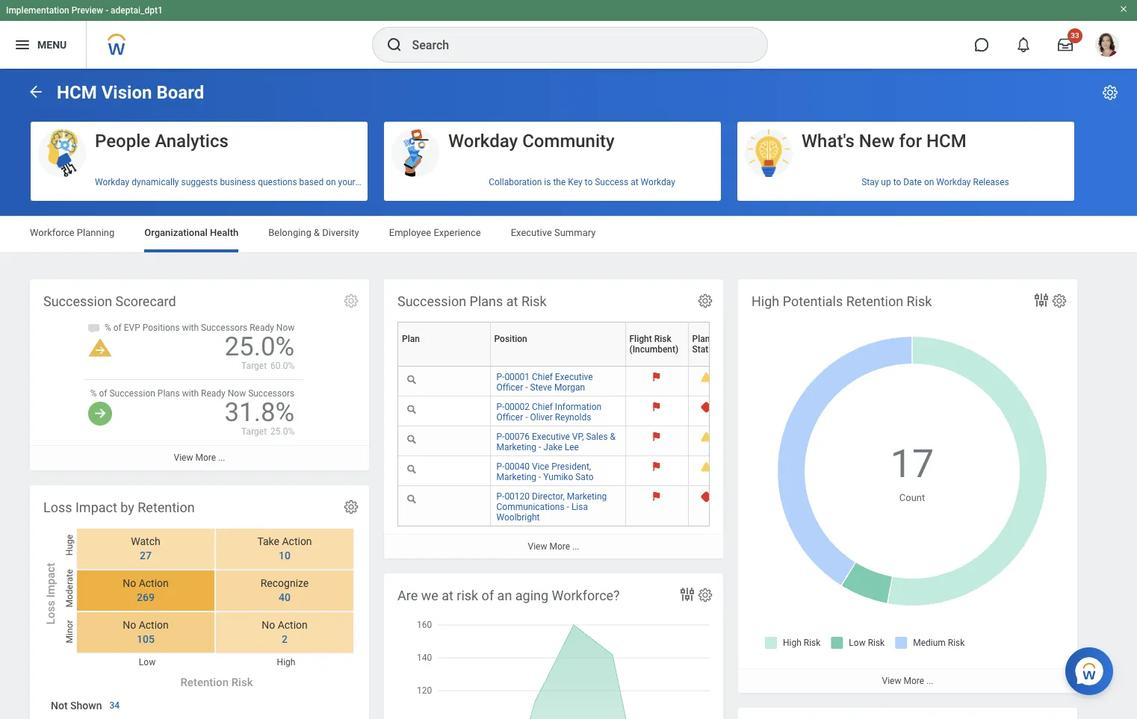Task type: describe. For each thing, give the bounding box(es) containing it.
count
[[900, 493, 926, 504]]

p-00076 executive vp, sales & marketing - jake lee
[[497, 432, 616, 453]]

% for % of evp positions with successors ready now
[[105, 323, 111, 334]]

with for successors
[[182, 323, 199, 334]]

what's
[[802, 131, 855, 152]]

dynamically
[[132, 177, 179, 187]]

high for high potentials retention risk
[[752, 294, 780, 310]]

is
[[545, 177, 551, 187]]

1 on from the left
[[326, 177, 336, 187]]

- inside p-00076 executive vp, sales & marketing - jake lee
[[539, 443, 542, 453]]

workday inside button
[[449, 131, 518, 152]]

success
[[595, 177, 629, 187]]

view more ... link for succession scorecard
[[30, 446, 369, 471]]

succession plans at risk element
[[384, 280, 724, 559]]

2 on from the left
[[925, 177, 935, 187]]

no action 269
[[123, 578, 169, 604]]

suggests
[[181, 177, 218, 187]]

configure succession plans at risk image
[[698, 293, 714, 310]]

p-00120 director, marketing communications - lisa woolbright
[[497, 492, 607, 523]]

inbox large image
[[1059, 37, 1074, 52]]

no action 2
[[262, 620, 308, 646]]

experience
[[434, 227, 481, 239]]

workday left releases at the top of the page
[[937, 177, 972, 187]]

reynolds
[[555, 413, 592, 423]]

p-00001 chief executive officer - steve morgan
[[497, 372, 593, 393]]

new
[[860, 131, 895, 152]]

1 horizontal spatial successors
[[248, 389, 295, 399]]

(incumbent)
[[630, 345, 679, 355]]

target for 25.0%
[[242, 361, 267, 372]]

configure and view chart data image for are we at risk of an aging workforce?
[[679, 586, 697, 604]]

2 vertical spatial of
[[482, 588, 494, 604]]

based
[[299, 177, 324, 187]]

workday right success
[[641, 177, 676, 187]]

17 main content
[[0, 69, 1138, 720]]

collaboration is the key to success at workday
[[489, 177, 676, 187]]

0 vertical spatial plans
[[470, 294, 503, 310]]

more for high potentials retention risk
[[904, 677, 925, 687]]

stay up to date on workday releases link
[[738, 171, 1075, 193]]

269
[[137, 592, 155, 604]]

profile logan mcneil image
[[1096, 33, 1120, 60]]

collaboration is the key to success at workday link
[[384, 171, 721, 193]]

2 button
[[273, 633, 290, 647]]

p-00002 chief information officer - oliver reynolds
[[497, 402, 602, 423]]

aging
[[516, 588, 549, 604]]

stay up to date on workday releases
[[862, 177, 1010, 187]]

watch
[[131, 536, 161, 548]]

summary
[[555, 227, 596, 239]]

take action 10
[[257, 536, 312, 562]]

configure succession scorecard image
[[343, 293, 360, 310]]

- inside "menu" 'banner'
[[106, 5, 108, 16]]

no for no action 269
[[123, 578, 136, 590]]

1 vertical spatial retention
[[138, 500, 195, 516]]

executive inside tab list
[[511, 227, 552, 239]]

chief for steve
[[532, 372, 553, 383]]

33
[[1072, 31, 1080, 40]]

to inside stay up to date on workday releases link
[[894, 177, 902, 187]]

neutral warning image
[[88, 340, 112, 357]]

morgan
[[555, 383, 585, 393]]

flight
[[630, 334, 652, 345]]

workforce planning
[[30, 227, 115, 239]]

impact for loss impact by retention
[[75, 500, 117, 516]]

moderate
[[64, 570, 75, 608]]

& inside p-00076 executive vp, sales & marketing - jake lee
[[610, 432, 616, 443]]

community
[[523, 131, 615, 152]]

huge
[[64, 535, 75, 556]]

plan status button
[[693, 334, 721, 355]]

chief for oliver
[[532, 402, 553, 413]]

105
[[137, 634, 155, 646]]

analytics
[[155, 131, 229, 152]]

vp,
[[573, 432, 584, 443]]

diversity
[[322, 227, 359, 239]]

view more ... for succession scorecard
[[174, 453, 225, 464]]

more for succession plans at risk
[[550, 542, 570, 553]]

people
[[95, 131, 150, 152]]

steve
[[530, 383, 552, 393]]

planning
[[77, 227, 115, 239]]

00002
[[505, 402, 530, 413]]

view for high potentials retention risk
[[883, 677, 902, 687]]

position
[[495, 334, 528, 345]]

... for succession scorecard
[[218, 453, 225, 464]]

p-00040 vice president, marketing - yumiko sato
[[497, 462, 594, 483]]

officer for 00001
[[497, 383, 524, 393]]

0 vertical spatial &
[[314, 227, 320, 239]]

workday community
[[449, 131, 615, 152]]

tab list inside 17 main content
[[15, 217, 1123, 253]]

workforce
[[30, 227, 74, 239]]

menu
[[37, 39, 67, 51]]

workday down people
[[95, 177, 130, 187]]

sato
[[576, 473, 594, 483]]

jake
[[544, 443, 563, 453]]

what's new for hcm
[[802, 131, 967, 152]]

configure and view chart data image for high potentials retention risk
[[1033, 292, 1051, 310]]

loss impact by retention
[[43, 500, 195, 516]]

people analytics
[[95, 131, 229, 152]]

people analytics button
[[31, 122, 368, 178]]

% of evp positions with successors ready now
[[105, 323, 295, 334]]

with for ready
[[182, 389, 199, 399]]

high for high
[[277, 658, 296, 668]]

flight risk (incumbent) button
[[630, 322, 694, 366]]

0 vertical spatial hcm
[[57, 82, 97, 103]]

stay
[[862, 177, 880, 187]]

25.0% inside 31.8% target 25.0%
[[271, 427, 295, 438]]

configure high potentials retention risk image
[[1052, 293, 1068, 310]]

shown
[[70, 701, 102, 713]]

plan status
[[693, 334, 719, 355]]

positions
[[143, 323, 180, 334]]

succession for succession plans at risk
[[398, 294, 467, 310]]

workday community button
[[384, 122, 721, 178]]

p-00001 chief executive officer - steve morgan link
[[497, 369, 593, 393]]

up
[[882, 177, 892, 187]]

- for p-00001 chief executive officer - steve morgan
[[526, 383, 528, 393]]

27 button
[[131, 550, 154, 564]]

neutral good image
[[88, 402, 112, 426]]

target for 31.8%
[[242, 427, 267, 438]]

your
[[338, 177, 356, 187]]

... for high potentials retention risk
[[927, 677, 934, 687]]

p- for 00120
[[497, 492, 505, 503]]

are
[[398, 588, 418, 604]]

at for risk
[[507, 294, 518, 310]]

oliver
[[530, 413, 553, 423]]

employee experience
[[389, 227, 481, 239]]

belonging
[[269, 227, 312, 239]]

lisa
[[572, 503, 588, 513]]

action for 105
[[139, 620, 169, 632]]

loss impact by retention element
[[30, 486, 369, 720]]

action for 269
[[139, 578, 169, 590]]

date
[[904, 177, 923, 187]]

31.8%
[[225, 398, 295, 429]]



Task type: vqa. For each thing, say whether or not it's contained in the screenshot.


Task type: locate. For each thing, give the bounding box(es) containing it.
no action 105
[[123, 620, 169, 646]]

executive up information
[[555, 372, 593, 383]]

0 horizontal spatial ...
[[218, 453, 225, 464]]

marketing inside p-00076 executive vp, sales & marketing - jake lee
[[497, 443, 537, 453]]

officer up 00002
[[497, 383, 524, 393]]

recognize
[[261, 578, 309, 590]]

view more ... link up organization health element
[[739, 669, 1078, 694]]

1 vertical spatial ...
[[573, 542, 580, 553]]

close environment banner image
[[1120, 4, 1129, 13]]

plan for plan
[[402, 334, 420, 345]]

1 plan from the left
[[402, 334, 420, 345]]

action inside take action 10
[[282, 536, 312, 548]]

configure and view chart data image inside are we at risk of an aging workforce? element
[[679, 586, 697, 604]]

view more ... link for high potentials retention risk
[[739, 669, 1078, 694]]

00120
[[505, 492, 530, 503]]

succession up plan button
[[398, 294, 467, 310]]

health
[[210, 227, 239, 239]]

1 target from the top
[[242, 361, 267, 372]]

executive left summary
[[511, 227, 552, 239]]

0 vertical spatial more
[[195, 453, 216, 464]]

on right date
[[925, 177, 935, 187]]

view more ... link for succession plans at risk
[[384, 535, 724, 559]]

risk inside flight risk (incumbent)
[[655, 334, 672, 345]]

0 horizontal spatial to
[[585, 177, 593, 187]]

- inside 'p-00120 director, marketing communications - lisa woolbright'
[[567, 503, 570, 513]]

00040
[[505, 462, 530, 473]]

1 vertical spatial more
[[550, 542, 570, 553]]

retention risk
[[181, 677, 253, 690]]

we
[[421, 588, 439, 604]]

1 with from the top
[[182, 323, 199, 334]]

to
[[585, 177, 593, 187], [894, 177, 902, 187]]

p- inside "p-00040 vice president, marketing - yumiko sato"
[[497, 462, 505, 473]]

high inside loss impact by retention element
[[277, 658, 296, 668]]

& left diversity
[[314, 227, 320, 239]]

33 button
[[1050, 28, 1083, 61]]

0 horizontal spatial now
[[228, 389, 246, 399]]

evp
[[124, 323, 140, 334]]

0 horizontal spatial plan
[[402, 334, 420, 345]]

configure and view chart data image left configure are we at risk of an aging workforce? icon
[[679, 586, 697, 604]]

high inside 'element'
[[752, 294, 780, 310]]

director,
[[532, 492, 565, 503]]

p- for 00076
[[497, 432, 505, 443]]

view more ... inside succession plans at risk element
[[528, 542, 580, 553]]

configure and view chart data image inside high potentials retention risk 'element'
[[1033, 292, 1051, 310]]

hcm right for
[[927, 131, 967, 152]]

view more ... inside high potentials retention risk 'element'
[[883, 677, 934, 687]]

tab list
[[15, 217, 1123, 253]]

no up the 2 button
[[262, 620, 275, 632]]

at for risk
[[442, 588, 454, 604]]

0 horizontal spatial more
[[195, 453, 216, 464]]

0 vertical spatial at
[[631, 177, 639, 187]]

... down lisa
[[573, 542, 580, 553]]

marketing inside 'p-00120 director, marketing communications - lisa woolbright'
[[567, 492, 607, 503]]

1 horizontal spatial ...
[[573, 542, 580, 553]]

2 vertical spatial retention
[[181, 677, 229, 690]]

plans up position
[[470, 294, 503, 310]]

1 officer from the top
[[497, 383, 524, 393]]

p- up the woolbright
[[497, 492, 505, 503]]

of for succession
[[99, 389, 107, 399]]

1 horizontal spatial high
[[752, 294, 780, 310]]

impact left moderate
[[44, 564, 57, 599]]

& right sales
[[610, 432, 616, 443]]

menu banner
[[0, 0, 1138, 69]]

- left oliver
[[526, 413, 528, 423]]

1 vertical spatial view
[[528, 542, 548, 553]]

plans inside the succession scorecard element
[[158, 389, 180, 399]]

0 vertical spatial with
[[182, 323, 199, 334]]

1 vertical spatial impact
[[44, 564, 57, 599]]

0 vertical spatial loss
[[43, 500, 72, 516]]

1 horizontal spatial more
[[550, 542, 570, 553]]

p- for 00040
[[497, 462, 505, 473]]

1 vertical spatial target
[[242, 427, 267, 438]]

officer inside p-00002 chief information officer - oliver reynolds
[[497, 413, 524, 423]]

00076
[[505, 432, 530, 443]]

0 vertical spatial %
[[105, 323, 111, 334]]

more inside high potentials retention risk 'element'
[[904, 677, 925, 687]]

269 button
[[128, 591, 157, 605]]

- for p-00040 vice president, marketing - yumiko sato
[[539, 473, 542, 483]]

p- up the 00076 at the left bottom of the page
[[497, 402, 505, 413]]

0 horizontal spatial ready
[[201, 389, 226, 399]]

at right success
[[631, 177, 639, 187]]

successors right positions
[[201, 323, 248, 334]]

executive down oliver
[[532, 432, 570, 443]]

view inside the succession scorecard element
[[174, 453, 193, 464]]

1 vertical spatial loss
[[44, 601, 57, 625]]

% up neutral good icon
[[90, 389, 97, 399]]

- left yumiko
[[539, 473, 542, 483]]

1 vertical spatial hcm
[[927, 131, 967, 152]]

lee
[[565, 443, 579, 453]]

retention inside high potentials retention risk 'element'
[[847, 294, 904, 310]]

view more ... link down % of succession plans with ready now successors
[[30, 446, 369, 471]]

risk inside loss impact by retention element
[[232, 677, 253, 690]]

more inside the succession scorecard element
[[195, 453, 216, 464]]

- inside p-00002 chief information officer - oliver reynolds
[[526, 413, 528, 423]]

0 vertical spatial ...
[[218, 453, 225, 464]]

no for no action 105
[[123, 620, 136, 632]]

on left your
[[326, 177, 336, 187]]

&
[[314, 227, 320, 239], [610, 432, 616, 443]]

0 vertical spatial successors
[[201, 323, 248, 334]]

%
[[105, 323, 111, 334], [90, 389, 97, 399]]

2 vertical spatial ...
[[927, 677, 934, 687]]

2 horizontal spatial view
[[883, 677, 902, 687]]

-
[[106, 5, 108, 16], [526, 383, 528, 393], [526, 413, 528, 423], [539, 443, 542, 453], [539, 473, 542, 483], [567, 503, 570, 513]]

chief down the 'steve'
[[532, 402, 553, 413]]

0 vertical spatial 25.0%
[[225, 332, 295, 363]]

p- up 00002
[[497, 372, 505, 383]]

view down the woolbright
[[528, 542, 548, 553]]

00001
[[505, 372, 530, 383]]

marketing inside "p-00040 vice president, marketing - yumiko sato"
[[497, 473, 537, 483]]

of for evp
[[113, 323, 122, 334]]

0 horizontal spatial plans
[[158, 389, 180, 399]]

34 button
[[109, 701, 122, 713]]

no inside no action 2
[[262, 620, 275, 632]]

impact left by
[[75, 500, 117, 516]]

hcm right previous page image
[[57, 82, 97, 103]]

2 horizontal spatial view more ... link
[[739, 669, 1078, 694]]

1 horizontal spatial configure and view chart data image
[[1033, 292, 1051, 310]]

1 horizontal spatial view
[[528, 542, 548, 553]]

3 p- from the top
[[497, 432, 505, 443]]

configure this page image
[[1102, 84, 1120, 102]]

high left the potentials
[[752, 294, 780, 310]]

at right we on the left bottom of the page
[[442, 588, 454, 604]]

0 vertical spatial view more ... link
[[30, 446, 369, 471]]

p-00040 vice president, marketing - yumiko sato link
[[497, 459, 594, 483]]

loss left the minor
[[44, 601, 57, 625]]

1 vertical spatial plans
[[158, 389, 180, 399]]

1 vertical spatial now
[[228, 389, 246, 399]]

not shown 34
[[51, 701, 120, 713]]

2 plan from the left
[[693, 334, 711, 345]]

loss up huge
[[43, 500, 72, 516]]

0 vertical spatial retention
[[847, 294, 904, 310]]

- inside p-00001 chief executive officer - steve morgan
[[526, 383, 528, 393]]

1 vertical spatial successors
[[248, 389, 295, 399]]

0 vertical spatial impact
[[75, 500, 117, 516]]

justify image
[[13, 36, 31, 54]]

40
[[279, 592, 291, 604]]

recognize 40
[[261, 578, 309, 604]]

employee
[[389, 227, 432, 239]]

1 horizontal spatial of
[[113, 323, 122, 334]]

2 vertical spatial marketing
[[567, 492, 607, 503]]

plan inside plan status
[[693, 334, 711, 345]]

... up organization health element
[[927, 677, 934, 687]]

2 to from the left
[[894, 177, 902, 187]]

chief inside p-00002 chief information officer - oliver reynolds
[[532, 402, 553, 413]]

status
[[693, 345, 719, 355]]

loss for loss impact
[[44, 601, 57, 625]]

hcm inside button
[[927, 131, 967, 152]]

0 vertical spatial chief
[[532, 372, 553, 383]]

Search Workday  search field
[[412, 28, 737, 61]]

1 vertical spatial %
[[90, 389, 97, 399]]

% of succession plans with ready now successors
[[90, 389, 295, 399]]

view inside high potentials retention risk 'element'
[[883, 677, 902, 687]]

at up position
[[507, 294, 518, 310]]

high potentials retention risk element
[[739, 280, 1078, 694]]

0 horizontal spatial configure and view chart data image
[[679, 586, 697, 604]]

1 vertical spatial &
[[610, 432, 616, 443]]

marketing up 00040 on the bottom of the page
[[497, 443, 537, 453]]

ready down 25.0% target 60.0%
[[201, 389, 226, 399]]

target inside 25.0% target 60.0%
[[242, 361, 267, 372]]

view for succession scorecard
[[174, 453, 193, 464]]

60.0%
[[271, 361, 295, 372]]

... inside the succession scorecard element
[[218, 453, 225, 464]]

of left evp
[[113, 323, 122, 334]]

plan button
[[402, 322, 496, 366]]

17 button
[[891, 439, 937, 491]]

1 vertical spatial configure and view chart data image
[[679, 586, 697, 604]]

no for no action 2
[[262, 620, 275, 632]]

action up 10 on the left of page
[[282, 536, 312, 548]]

tenant
[[358, 177, 383, 187]]

2 horizontal spatial at
[[631, 177, 639, 187]]

25.0% down the 60.0%
[[271, 427, 295, 438]]

view more ... for succession plans at risk
[[528, 542, 580, 553]]

succession up neutral good icon
[[109, 389, 155, 399]]

officer
[[497, 383, 524, 393], [497, 413, 524, 423]]

2 vertical spatial more
[[904, 677, 925, 687]]

view inside succession plans at risk element
[[528, 542, 548, 553]]

officer up the 00076 at the left bottom of the page
[[497, 413, 524, 423]]

action up 269 at left bottom
[[139, 578, 169, 590]]

1 vertical spatial view more ...
[[528, 542, 580, 553]]

- left the 'steve'
[[526, 383, 528, 393]]

1 vertical spatial at
[[507, 294, 518, 310]]

p- inside p-00076 executive vp, sales & marketing - jake lee
[[497, 432, 505, 443]]

0 horizontal spatial view more ... link
[[30, 446, 369, 471]]

are we at risk of an aging workforce? element
[[384, 574, 724, 720]]

now up the 60.0%
[[277, 323, 295, 334]]

woolbright
[[497, 513, 540, 523]]

by
[[121, 500, 134, 516]]

impact
[[75, 500, 117, 516], [44, 564, 57, 599]]

0 horizontal spatial impact
[[44, 564, 57, 599]]

implementation preview -   adeptai_dpt1
[[6, 5, 163, 16]]

officer for 00002
[[497, 413, 524, 423]]

5 p- from the top
[[497, 492, 505, 503]]

succession plans at risk
[[398, 294, 547, 310]]

executive inside p-00076 executive vp, sales & marketing - jake lee
[[532, 432, 570, 443]]

1 to from the left
[[585, 177, 593, 187]]

watch 27
[[131, 536, 161, 562]]

p- inside 'p-00120 director, marketing communications - lisa woolbright'
[[497, 492, 505, 503]]

0 vertical spatial high
[[752, 294, 780, 310]]

action for 10
[[282, 536, 312, 548]]

p- up 00120
[[497, 462, 505, 473]]

action for 2
[[278, 620, 308, 632]]

% up neutral warning image
[[105, 323, 111, 334]]

1 horizontal spatial hcm
[[927, 131, 967, 152]]

workday up collaboration
[[449, 131, 518, 152]]

- for p-00120 director, marketing communications - lisa woolbright
[[567, 503, 570, 513]]

1 horizontal spatial to
[[894, 177, 902, 187]]

27
[[140, 550, 152, 562]]

take
[[257, 536, 280, 548]]

view down % of succession plans with ready now successors
[[174, 453, 193, 464]]

1 vertical spatial 25.0%
[[271, 427, 295, 438]]

preview
[[72, 5, 103, 16]]

succession up neutral warning image
[[43, 294, 112, 310]]

2 chief from the top
[[532, 402, 553, 413]]

1 vertical spatial chief
[[532, 402, 553, 413]]

0 horizontal spatial high
[[277, 658, 296, 668]]

1 p- from the top
[[497, 372, 505, 383]]

marketing down the sato
[[567, 492, 607, 503]]

- left lisa
[[567, 503, 570, 513]]

1 loss from the top
[[43, 500, 72, 516]]

10 button
[[270, 550, 293, 564]]

1 horizontal spatial plans
[[470, 294, 503, 310]]

2 vertical spatial view more ... link
[[739, 669, 1078, 694]]

0 vertical spatial view more ...
[[174, 453, 225, 464]]

25.0% up 31.8%
[[225, 332, 295, 363]]

% for % of succession plans with ready now successors
[[90, 389, 97, 399]]

p-
[[497, 372, 505, 383], [497, 402, 505, 413], [497, 432, 505, 443], [497, 462, 505, 473], [497, 492, 505, 503]]

0 vertical spatial officer
[[497, 383, 524, 393]]

what's new for hcm button
[[738, 122, 1075, 178]]

view more ... down % of succession plans with ready now successors
[[174, 453, 225, 464]]

succession for succession scorecard
[[43, 294, 112, 310]]

of up neutral good icon
[[99, 389, 107, 399]]

organizational
[[144, 227, 208, 239]]

organization health element
[[739, 709, 1078, 720]]

target inside 31.8% target 25.0%
[[242, 427, 267, 438]]

1 vertical spatial view more ... link
[[384, 535, 724, 559]]

view more ... down 'p-00120 director, marketing communications - lisa woolbright'
[[528, 542, 580, 553]]

communications
[[497, 503, 565, 513]]

2 vertical spatial at
[[442, 588, 454, 604]]

2 horizontal spatial of
[[482, 588, 494, 604]]

- inside "p-00040 vice president, marketing - yumiko sato"
[[539, 473, 542, 483]]

0 vertical spatial now
[[277, 323, 295, 334]]

executive
[[511, 227, 552, 239], [555, 372, 593, 383], [532, 432, 570, 443]]

marketing
[[497, 443, 537, 453], [497, 473, 537, 483], [567, 492, 607, 503]]

- right preview
[[106, 5, 108, 16]]

plans down positions
[[158, 389, 180, 399]]

2 officer from the top
[[497, 413, 524, 423]]

officer inside p-00001 chief executive officer - steve morgan
[[497, 383, 524, 393]]

2
[[282, 634, 288, 646]]

0 vertical spatial executive
[[511, 227, 552, 239]]

ready up the 60.0%
[[250, 323, 274, 334]]

action inside 'no action 105'
[[139, 620, 169, 632]]

1 vertical spatial of
[[99, 389, 107, 399]]

0 horizontal spatial of
[[99, 389, 107, 399]]

action inside no action 269
[[139, 578, 169, 590]]

p- inside p-00001 chief executive officer - steve morgan
[[497, 372, 505, 383]]

plan down configure succession plans at risk image at the right of the page
[[693, 334, 711, 345]]

notifications large image
[[1017, 37, 1032, 52]]

target down % of succession plans with ready now successors
[[242, 427, 267, 438]]

configure and view chart data image left configure high potentials retention risk image
[[1033, 292, 1051, 310]]

view
[[174, 453, 193, 464], [528, 542, 548, 553], [883, 677, 902, 687]]

vision
[[101, 82, 152, 103]]

chief right 00001
[[532, 372, 553, 383]]

more down 'p-00120 director, marketing communications - lisa woolbright'
[[550, 542, 570, 553]]

hcm vision board
[[57, 82, 204, 103]]

2 with from the top
[[182, 389, 199, 399]]

view more ... link down 'p-00120 director, marketing communications - lisa woolbright'
[[384, 535, 724, 559]]

action inside no action 2
[[278, 620, 308, 632]]

2 vertical spatial view
[[883, 677, 902, 687]]

collaboration
[[489, 177, 542, 187]]

1 horizontal spatial view more ...
[[528, 542, 580, 553]]

- for p-00002 chief information officer - oliver reynolds
[[526, 413, 528, 423]]

0 vertical spatial configure and view chart data image
[[1033, 292, 1051, 310]]

1 horizontal spatial on
[[925, 177, 935, 187]]

view up organization health element
[[883, 677, 902, 687]]

p- down 00002
[[497, 432, 505, 443]]

with down the % of evp positions with successors ready now
[[182, 389, 199, 399]]

0 vertical spatial view
[[174, 453, 193, 464]]

- left the jake
[[539, 443, 542, 453]]

0 horizontal spatial %
[[90, 389, 97, 399]]

p- inside p-00002 chief information officer - oliver reynolds
[[497, 402, 505, 413]]

no up the 269 'button' in the left bottom of the page
[[123, 578, 136, 590]]

2 horizontal spatial ...
[[927, 677, 934, 687]]

action up 2
[[278, 620, 308, 632]]

implementation
[[6, 5, 69, 16]]

2 p- from the top
[[497, 402, 505, 413]]

0 horizontal spatial view
[[174, 453, 193, 464]]

2 loss from the top
[[44, 601, 57, 625]]

view more ... link
[[30, 446, 369, 471], [384, 535, 724, 559], [739, 669, 1078, 694]]

view more ... up organization health element
[[883, 677, 934, 687]]

1 horizontal spatial plan
[[693, 334, 711, 345]]

1 horizontal spatial %
[[105, 323, 111, 334]]

25.0% target 60.0%
[[225, 332, 295, 372]]

potentials
[[783, 294, 844, 310]]

action up 105
[[139, 620, 169, 632]]

2 vertical spatial view more ...
[[883, 677, 934, 687]]

40 button
[[270, 591, 293, 605]]

p- for 00001
[[497, 372, 505, 383]]

yumiko
[[544, 473, 574, 483]]

workday dynamically suggests business questions based on your tenant
[[95, 177, 383, 187]]

10
[[279, 550, 291, 562]]

risk
[[522, 294, 547, 310], [907, 294, 933, 310], [655, 334, 672, 345], [232, 677, 253, 690]]

loss
[[43, 500, 72, 516], [44, 601, 57, 625]]

with right positions
[[182, 323, 199, 334]]

no up '105' button
[[123, 620, 136, 632]]

0 horizontal spatial successors
[[201, 323, 248, 334]]

2 horizontal spatial view more ...
[[883, 677, 934, 687]]

risk inside 'element'
[[907, 294, 933, 310]]

plan down succession plans at risk
[[402, 334, 420, 345]]

0 vertical spatial marketing
[[497, 443, 537, 453]]

p-00120 director, marketing communications - lisa woolbright link
[[497, 489, 607, 523]]

at
[[631, 177, 639, 187], [507, 294, 518, 310], [442, 588, 454, 604]]

more inside succession plans at risk element
[[550, 542, 570, 553]]

configure and view chart data image
[[1033, 292, 1051, 310], [679, 586, 697, 604]]

1 horizontal spatial &
[[610, 432, 616, 443]]

high down 2
[[277, 658, 296, 668]]

impact for loss impact
[[44, 564, 57, 599]]

0 horizontal spatial &
[[314, 227, 320, 239]]

configure loss impact by retention image
[[343, 499, 360, 516]]

0 horizontal spatial at
[[442, 588, 454, 604]]

to inside collaboration is the key to success at workday link
[[585, 177, 593, 187]]

1 vertical spatial executive
[[555, 372, 593, 383]]

1 vertical spatial marketing
[[497, 473, 537, 483]]

previous page image
[[27, 83, 45, 101]]

0 vertical spatial ready
[[250, 323, 274, 334]]

... down 31.8% target 25.0%
[[218, 453, 225, 464]]

the
[[554, 177, 566, 187]]

1 chief from the top
[[532, 372, 553, 383]]

view for succession plans at risk
[[528, 542, 548, 553]]

17 count
[[891, 442, 935, 504]]

risk
[[457, 588, 479, 604]]

1 vertical spatial officer
[[497, 413, 524, 423]]

executive inside p-00001 chief executive officer - steve morgan
[[555, 372, 593, 383]]

search image
[[385, 36, 403, 54]]

to right up
[[894, 177, 902, 187]]

1 vertical spatial with
[[182, 389, 199, 399]]

more for succession scorecard
[[195, 453, 216, 464]]

view more ... for high potentials retention risk
[[883, 677, 934, 687]]

successors down the 60.0%
[[248, 389, 295, 399]]

0 horizontal spatial view more ...
[[174, 453, 225, 464]]

1 horizontal spatial ready
[[250, 323, 274, 334]]

no inside 'no action 105'
[[123, 620, 136, 632]]

1 vertical spatial high
[[277, 658, 296, 668]]

configure are we at risk of an aging workforce? image
[[698, 588, 714, 604]]

of left an
[[482, 588, 494, 604]]

2 target from the top
[[242, 427, 267, 438]]

high
[[752, 294, 780, 310], [277, 658, 296, 668]]

succession scorecard element
[[30, 280, 369, 471]]

2 horizontal spatial more
[[904, 677, 925, 687]]

to right key
[[585, 177, 593, 187]]

... inside succession plans at risk element
[[573, 542, 580, 553]]

more down % of succession plans with ready now successors
[[195, 453, 216, 464]]

now down 25.0% target 60.0%
[[228, 389, 246, 399]]

chief inside p-00001 chief executive officer - steve morgan
[[532, 372, 553, 383]]

view more ... inside the succession scorecard element
[[174, 453, 225, 464]]

president,
[[552, 462, 592, 473]]

1 horizontal spatial view more ... link
[[384, 535, 724, 559]]

organizational health
[[144, 227, 239, 239]]

ready
[[250, 323, 274, 334], [201, 389, 226, 399]]

1 vertical spatial ready
[[201, 389, 226, 399]]

scorecard
[[116, 294, 176, 310]]

17
[[891, 442, 935, 488]]

2 vertical spatial executive
[[532, 432, 570, 443]]

1 horizontal spatial now
[[277, 323, 295, 334]]

plan for plan status
[[693, 334, 711, 345]]

4 p- from the top
[[497, 462, 505, 473]]

... for succession plans at risk
[[573, 542, 580, 553]]

p- for 00002
[[497, 402, 505, 413]]

belonging & diversity
[[269, 227, 359, 239]]

... inside high potentials retention risk 'element'
[[927, 677, 934, 687]]

questions
[[258, 177, 297, 187]]

tab list containing workforce planning
[[15, 217, 1123, 253]]

marketing up 00120
[[497, 473, 537, 483]]

target left the 60.0%
[[242, 361, 267, 372]]

more up organization health element
[[904, 677, 925, 687]]

no inside no action 269
[[123, 578, 136, 590]]

p-00002 chief information officer - oliver reynolds link
[[497, 399, 602, 423]]

loss for loss impact by retention
[[43, 500, 72, 516]]



